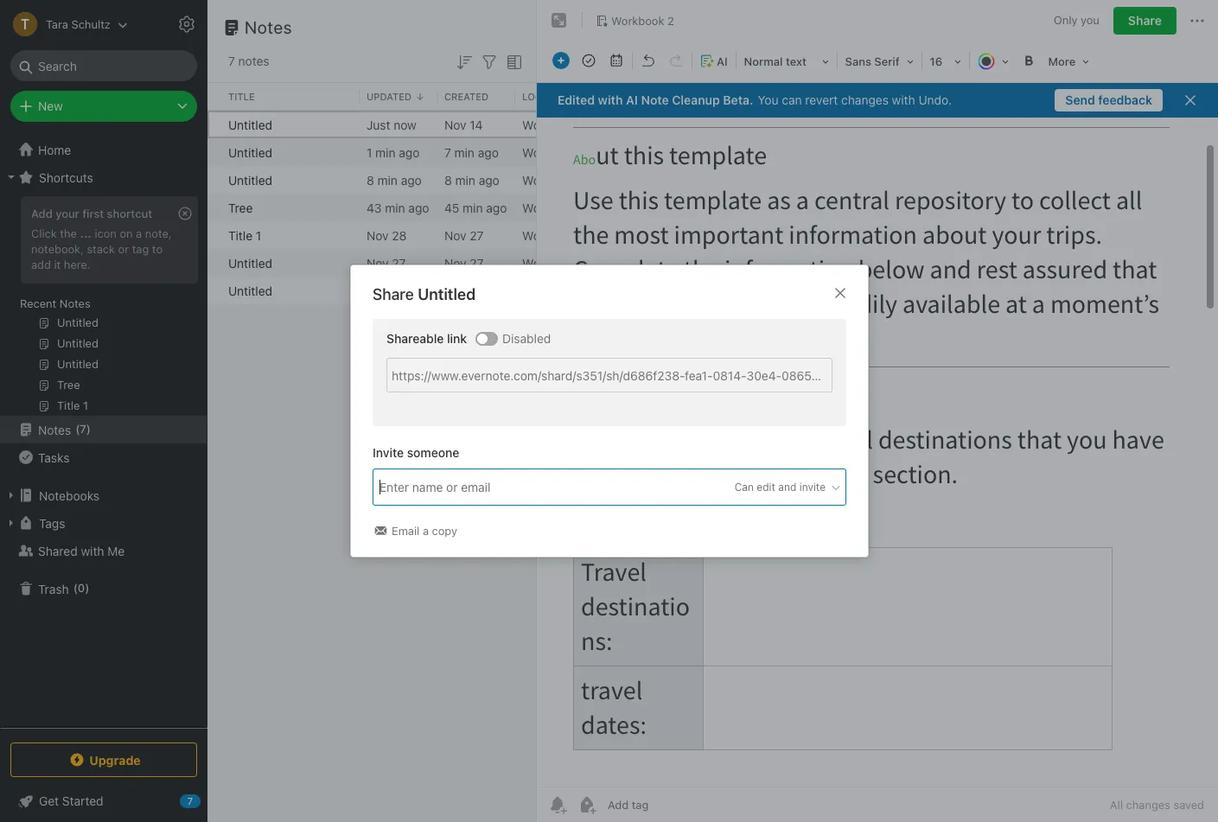 Task type: describe. For each thing, give the bounding box(es) containing it.
share for share untitled
[[372, 285, 414, 303]]

2 for 43 min ago
[[583, 200, 590, 215]]

add tag image
[[577, 795, 598, 816]]

note,
[[145, 227, 172, 240]]

or
[[118, 242, 129, 256]]

all changes saved
[[1111, 798, 1205, 812]]

ai button
[[695, 48, 734, 74]]

just
[[367, 117, 391, 132]]

workbook for nov 28
[[523, 228, 579, 243]]

share untitled
[[372, 285, 475, 303]]

created
[[445, 91, 489, 102]]

send feedback
[[1066, 93, 1153, 107]]

font size image
[[924, 48, 968, 73]]

) for notes
[[86, 422, 91, 436]]

0
[[78, 582, 85, 595]]

0 vertical spatial 1
[[367, 145, 372, 160]]

add
[[31, 207, 53, 221]]

notebooks
[[39, 488, 100, 503]]

cleanup
[[672, 93, 720, 107]]

7 for 7 min ago
[[445, 145, 451, 160]]

nov 27 for 27
[[445, 256, 484, 270]]

me
[[108, 544, 125, 558]]

45 min ago
[[445, 200, 507, 215]]

2 for nov 27
[[583, 256, 590, 270]]

workbook 2 for just now
[[523, 117, 590, 132]]

workbook for 8 min ago
[[523, 173, 579, 187]]

workbook 2 for nov 27
[[523, 256, 590, 270]]

1 vertical spatial 1
[[256, 228, 261, 243]]

workbook inside workbook 2 button
[[612, 13, 665, 27]]

27 for 27
[[470, 256, 484, 270]]

2 13 from the left
[[470, 283, 483, 298]]

nov 14
[[445, 117, 483, 132]]

Note Editor text field
[[537, 118, 1219, 787]]

min right '45'
[[463, 200, 483, 215]]

2 nov 13 from the left
[[445, 283, 483, 298]]

( for trash
[[73, 582, 78, 595]]

ago up 45 min ago
[[479, 173, 500, 187]]

untitled for nov 13
[[228, 283, 273, 298]]

revert
[[806, 93, 839, 107]]

( for notes
[[75, 422, 80, 436]]

with for ai
[[598, 93, 623, 107]]

here.
[[64, 258, 90, 271]]

updated
[[367, 91, 412, 102]]

group inside tree
[[0, 191, 207, 423]]

feedback
[[1099, 93, 1153, 107]]

upgrade
[[89, 753, 141, 768]]

7 for 7 notes
[[228, 54, 235, 68]]

untitled for 8 min ago
[[228, 173, 273, 187]]

email a copy
[[391, 524, 457, 538]]

more image
[[1043, 48, 1096, 73]]

to
[[152, 242, 163, 256]]

only
[[1054, 13, 1078, 27]]

and
[[778, 481, 797, 494]]

tags
[[39, 516, 65, 531]]

2 for 8 min ago
[[583, 173, 590, 187]]

just now
[[367, 117, 417, 132]]

notes for notes
[[245, 17, 292, 37]]

undo image
[[637, 48, 661, 73]]

7 min ago
[[445, 145, 499, 160]]

now
[[394, 117, 417, 132]]

icon
[[95, 227, 117, 240]]

only you
[[1054, 13, 1100, 27]]

a inside email a copy button
[[423, 524, 429, 538]]

share button
[[1114, 7, 1177, 35]]

upgrade button
[[10, 743, 197, 778]]

edited
[[558, 93, 595, 107]]

workbook for nov 27
[[523, 256, 579, 270]]

email a copy button
[[372, 524, 461, 540]]

nov 27 for 28
[[445, 228, 484, 243]]

saved
[[1174, 798, 1205, 812]]

shared with me
[[38, 544, 125, 558]]

ago down now
[[399, 145, 420, 160]]

close image
[[830, 283, 851, 303]]

task image
[[577, 48, 601, 73]]

expand note image
[[549, 10, 570, 31]]

shareable link
[[386, 331, 467, 346]]

font color image
[[972, 48, 1015, 73]]

expand tags image
[[4, 516, 18, 530]]

untitled for just now
[[228, 117, 273, 132]]

workbook 2 for 43 min ago
[[523, 200, 590, 215]]

can edit and invite
[[735, 481, 826, 494]]

new
[[38, 99, 63, 113]]

min down just now on the left top of page
[[376, 145, 396, 160]]

it
[[54, 258, 61, 271]]

a inside icon on a note, notebook, stack or tag to add it here.
[[136, 227, 142, 240]]

1 min ago
[[367, 145, 420, 160]]

add a reminder image
[[548, 795, 568, 816]]

disabled
[[502, 331, 551, 346]]

add your first shortcut
[[31, 207, 152, 221]]

edited with ai note cleanup beta. you can revert changes with undo.
[[558, 93, 953, 107]]

Select permission field
[[701, 480, 842, 495]]

min right 43
[[385, 200, 405, 215]]

workbook 2 for nov 28
[[523, 228, 590, 243]]

shared with me link
[[0, 537, 207, 565]]

min down nov 14
[[455, 145, 475, 160]]

notes
[[238, 54, 270, 68]]

send feedback button
[[1056, 89, 1164, 112]]

you
[[1081, 13, 1100, 27]]

) for trash
[[85, 582, 89, 595]]

shortcut
[[107, 207, 152, 221]]

settings image
[[176, 14, 197, 35]]

heading level image
[[738, 48, 835, 73]]

all
[[1111, 798, 1124, 812]]

14
[[470, 117, 483, 132]]

invite
[[372, 446, 404, 460]]

new button
[[10, 91, 197, 122]]

tasks
[[38, 450, 70, 465]]

recent notes
[[20, 297, 91, 311]]

ago down 14
[[478, 145, 499, 160]]

share for share
[[1129, 13, 1163, 28]]

7 notes
[[228, 54, 270, 68]]

stack
[[87, 242, 115, 256]]

workbook 2 inside button
[[612, 13, 675, 27]]

tree
[[228, 200, 253, 215]]

...
[[80, 227, 92, 240]]

icon on a note, notebook, stack or tag to add it here.
[[31, 227, 172, 271]]



Task type: vqa. For each thing, say whether or not it's contained in the screenshot.


Task type: locate. For each thing, give the bounding box(es) containing it.
8 min ago
[[367, 173, 422, 187], [445, 173, 500, 187]]

1 vertical spatial )
[[85, 582, 89, 595]]

workbook 2 for 1 min ago
[[523, 145, 590, 160]]

edit
[[757, 481, 775, 494]]

you
[[758, 93, 779, 107]]

shortcuts
[[39, 170, 93, 185]]

invite someone
[[372, 446, 459, 460]]

notes ( 7 )
[[38, 422, 91, 437]]

1 title from the top
[[228, 91, 255, 102]]

tree containing home
[[0, 136, 208, 728]]

ago left '45'
[[409, 200, 430, 215]]

1 horizontal spatial 7
[[228, 54, 235, 68]]

insert image
[[548, 48, 574, 73]]

1 8 from the left
[[367, 173, 374, 187]]

0 vertical spatial 7
[[228, 54, 235, 68]]

min
[[376, 145, 396, 160], [455, 145, 475, 160], [378, 173, 398, 187], [456, 173, 476, 187], [385, 200, 405, 215], [463, 200, 483, 215]]

0 vertical spatial (
[[75, 422, 80, 436]]

( up tasks button
[[75, 422, 80, 436]]

) up tasks button
[[86, 422, 91, 436]]

first
[[82, 207, 104, 221]]

bold image
[[1017, 48, 1041, 73]]

Add tag field
[[378, 478, 585, 497]]

trash ( 0 )
[[38, 582, 89, 596]]

notebook,
[[31, 242, 84, 256]]

1 row group from the top
[[208, 83, 914, 111]]

2 8 min ago from the left
[[445, 173, 500, 187]]

row group containing untitled
[[208, 111, 827, 305]]

workbook for just now
[[523, 117, 579, 132]]

0 vertical spatial notes
[[245, 17, 292, 37]]

ai up beta.
[[717, 55, 728, 68]]

nov 13 down "nov 28"
[[367, 283, 405, 298]]

0 horizontal spatial changes
[[842, 93, 889, 107]]

home link
[[0, 136, 208, 164]]

45
[[445, 200, 460, 215]]

title down "7 notes"
[[228, 91, 255, 102]]

nov 28
[[367, 228, 407, 243]]

1 vertical spatial notes
[[60, 297, 91, 311]]

1 horizontal spatial 1
[[367, 145, 372, 160]]

shared link switcher image
[[477, 333, 488, 344]]

nov 13 up link
[[445, 283, 483, 298]]

beta.
[[723, 93, 754, 107]]

shared
[[38, 544, 78, 558]]

2 8 from the left
[[445, 173, 452, 187]]

title 1
[[228, 228, 261, 243]]

1 horizontal spatial ai
[[717, 55, 728, 68]]

notes inside the notes ( 7 )
[[38, 423, 71, 437]]

share
[[1129, 13, 1163, 28], [372, 285, 414, 303]]

1 vertical spatial 7
[[445, 145, 451, 160]]

note
[[641, 93, 669, 107]]

untitled
[[228, 117, 273, 132], [228, 145, 273, 160], [228, 173, 273, 187], [228, 256, 273, 270], [228, 283, 273, 298], [418, 285, 475, 303]]

) inside the notes ( 7 )
[[86, 422, 91, 436]]

7 left 'notes'
[[228, 54, 235, 68]]

0 horizontal spatial a
[[136, 227, 142, 240]]

workbook for 43 min ago
[[523, 200, 579, 215]]

link
[[447, 331, 467, 346]]

changes down the 'font family' image
[[842, 93, 889, 107]]

send
[[1066, 93, 1096, 107]]

ago
[[399, 145, 420, 160], [478, 145, 499, 160], [401, 173, 422, 187], [479, 173, 500, 187], [409, 200, 430, 215], [486, 200, 507, 215]]

7
[[228, 54, 235, 68], [445, 145, 451, 160], [80, 422, 86, 436]]

1 horizontal spatial 13
[[470, 283, 483, 298]]

0 vertical spatial title
[[228, 91, 255, 102]]

can
[[735, 481, 754, 494]]

your
[[56, 207, 79, 221]]

13 up shared link switcher image
[[470, 283, 483, 298]]

0 vertical spatial share
[[1129, 13, 1163, 28]]

expand notebooks image
[[4, 489, 18, 503]]

1 vertical spatial a
[[423, 524, 429, 538]]

share right you at the right of page
[[1129, 13, 1163, 28]]

tag
[[132, 242, 149, 256]]

nov 27 down "nov 28"
[[367, 256, 406, 270]]

1 horizontal spatial a
[[423, 524, 429, 538]]

27
[[470, 228, 484, 243], [392, 256, 406, 270], [470, 256, 484, 270]]

a
[[136, 227, 142, 240], [423, 524, 429, 538]]

with inside "shared with me" link
[[81, 544, 104, 558]]

note list element
[[208, 0, 914, 823]]

shortcuts button
[[0, 164, 207, 191]]

group containing add your first shortcut
[[0, 191, 207, 423]]

1 vertical spatial share
[[372, 285, 414, 303]]

1 vertical spatial (
[[73, 582, 78, 595]]

1 vertical spatial ai
[[626, 93, 638, 107]]

2 for just now
[[583, 117, 590, 132]]

workbook for 1 min ago
[[523, 145, 579, 160]]

1 vertical spatial changes
[[1127, 798, 1171, 812]]

min down 7 min ago at top left
[[456, 173, 476, 187]]

1 nov 13 from the left
[[367, 283, 405, 298]]

1 8 min ago from the left
[[367, 173, 422, 187]]

ai inside button
[[717, 55, 728, 68]]

location
[[523, 91, 572, 102]]

notes up tasks
[[38, 423, 71, 437]]

1 horizontal spatial with
[[598, 93, 623, 107]]

( inside trash ( 0 )
[[73, 582, 78, 595]]

0 vertical spatial )
[[86, 422, 91, 436]]

0 horizontal spatial with
[[81, 544, 104, 558]]

2 for 1 min ago
[[583, 145, 590, 160]]

trash
[[38, 582, 69, 596]]

2 vertical spatial 7
[[80, 422, 86, 436]]

1 horizontal spatial changes
[[1127, 798, 1171, 812]]

7 inside the notes ( 7 )
[[80, 422, 86, 436]]

0 vertical spatial changes
[[842, 93, 889, 107]]

2 vertical spatial notes
[[38, 423, 71, 437]]

0 horizontal spatial 13
[[392, 283, 405, 298]]

( inside the notes ( 7 )
[[75, 422, 80, 436]]

0 horizontal spatial 1
[[256, 228, 261, 243]]

27 for 28
[[470, 228, 484, 243]]

2 title from the top
[[228, 228, 253, 243]]

0 horizontal spatial 8 min ago
[[367, 173, 422, 187]]

nov 27 up share untitled
[[445, 256, 484, 270]]

ago up 43 min ago on the left top of the page
[[401, 173, 422, 187]]

with
[[598, 93, 623, 107], [893, 93, 916, 107], [81, 544, 104, 558]]

1 13 from the left
[[392, 283, 405, 298]]

can
[[782, 93, 802, 107]]

notes
[[245, 17, 292, 37], [60, 297, 91, 311], [38, 423, 71, 437]]

workbook
[[612, 13, 665, 27], [523, 117, 579, 132], [523, 145, 579, 160], [523, 173, 579, 187], [523, 200, 579, 215], [523, 228, 579, 243], [523, 256, 579, 270]]

title down tree
[[228, 228, 253, 243]]

28
[[392, 228, 407, 243]]

home
[[38, 142, 71, 157]]

1
[[367, 145, 372, 160], [256, 228, 261, 243]]

ai left note at the top of the page
[[626, 93, 638, 107]]

with right edited
[[598, 93, 623, 107]]

font family image
[[840, 48, 920, 73]]

notebooks link
[[0, 482, 207, 510]]

nov 27
[[445, 228, 484, 243], [367, 256, 406, 270], [445, 256, 484, 270]]

2 for nov 28
[[583, 228, 590, 243]]

)
[[86, 422, 91, 436], [85, 582, 89, 595]]

click
[[31, 227, 57, 240]]

add
[[31, 258, 51, 271]]

row group inside note list element
[[208, 111, 827, 305]]

) right the trash
[[85, 582, 89, 595]]

copy
[[432, 524, 457, 538]]

tasks button
[[0, 444, 207, 471]]

click the ...
[[31, 227, 92, 240]]

0 horizontal spatial nov 13
[[367, 283, 405, 298]]

1 horizontal spatial 8
[[445, 173, 452, 187]]

13 up shareable
[[392, 283, 405, 298]]

7 down nov 14
[[445, 145, 451, 160]]

1 horizontal spatial nov 13
[[445, 283, 483, 298]]

8 min ago down 7 min ago at top left
[[445, 173, 500, 187]]

8 min ago down '1 min ago'
[[367, 173, 422, 187]]

workbook 2 for 8 min ago
[[523, 173, 590, 187]]

(
[[75, 422, 80, 436], [73, 582, 78, 595]]

1 vertical spatial title
[[228, 228, 253, 243]]

min down '1 min ago'
[[378, 173, 398, 187]]

0 horizontal spatial share
[[372, 285, 414, 303]]

with left undo.
[[893, 93, 916, 107]]

untitled for nov 27
[[228, 256, 273, 270]]

2 horizontal spatial 7
[[445, 145, 451, 160]]

13
[[392, 283, 405, 298], [470, 283, 483, 298]]

ai
[[717, 55, 728, 68], [626, 93, 638, 107]]

0 horizontal spatial 8
[[367, 173, 374, 187]]

undo.
[[919, 93, 953, 107]]

tags button
[[0, 510, 207, 537]]

0 horizontal spatial 7
[[80, 422, 86, 436]]

2 inside button
[[668, 13, 675, 27]]

) inside trash ( 0 )
[[85, 582, 89, 595]]

untitled for 1 min ago
[[228, 145, 273, 160]]

notes up 'notes'
[[245, 17, 292, 37]]

changes right all
[[1127, 798, 1171, 812]]

title
[[228, 91, 255, 102], [228, 228, 253, 243]]

( right the trash
[[73, 582, 78, 595]]

43 min ago
[[367, 200, 430, 215]]

0 vertical spatial ai
[[717, 55, 728, 68]]

notes inside note list element
[[245, 17, 292, 37]]

title for title 1
[[228, 228, 253, 243]]

2 horizontal spatial with
[[893, 93, 916, 107]]

tree
[[0, 136, 208, 728]]

8 up 43
[[367, 173, 374, 187]]

with for me
[[81, 544, 104, 558]]

8 up '45'
[[445, 173, 452, 187]]

1 horizontal spatial 8 min ago
[[445, 173, 500, 187]]

1 horizontal spatial share
[[1129, 13, 1163, 28]]

share inside share button
[[1129, 13, 1163, 28]]

the
[[60, 227, 77, 240]]

2 row group from the top
[[208, 111, 827, 305]]

row group
[[208, 83, 914, 111], [208, 111, 827, 305]]

Shared URL text field
[[386, 358, 833, 393]]

0 horizontal spatial ai
[[626, 93, 638, 107]]

calendar event image
[[605, 48, 629, 73]]

0 vertical spatial a
[[136, 227, 142, 240]]

7 inside row group
[[445, 145, 451, 160]]

Search text field
[[22, 50, 185, 81]]

ago right '45'
[[486, 200, 507, 215]]

someone
[[407, 446, 459, 460]]

share up shareable
[[372, 285, 414, 303]]

43
[[367, 200, 382, 215]]

note window element
[[537, 0, 1219, 823]]

with left 'me'
[[81, 544, 104, 558]]

a right the on
[[136, 227, 142, 240]]

notes for notes ( 7 )
[[38, 423, 71, 437]]

row group containing title
[[208, 83, 914, 111]]

nov
[[445, 117, 467, 132], [367, 228, 389, 243], [445, 228, 467, 243], [367, 256, 389, 270], [445, 256, 467, 270], [367, 283, 389, 298], [445, 283, 467, 298]]

7 up tasks button
[[80, 422, 86, 436]]

nov 27 down 45 min ago
[[445, 228, 484, 243]]

None search field
[[22, 50, 185, 81]]

notes right recent
[[60, 297, 91, 311]]

group
[[0, 191, 207, 423]]

2
[[668, 13, 675, 27], [583, 117, 590, 132], [583, 145, 590, 160], [583, 173, 590, 187], [583, 200, 590, 215], [583, 228, 590, 243], [583, 256, 590, 270]]

invite
[[799, 481, 826, 494]]

title for title
[[228, 91, 255, 102]]

a left copy
[[423, 524, 429, 538]]

workbook 2 button
[[590, 9, 681, 33]]



